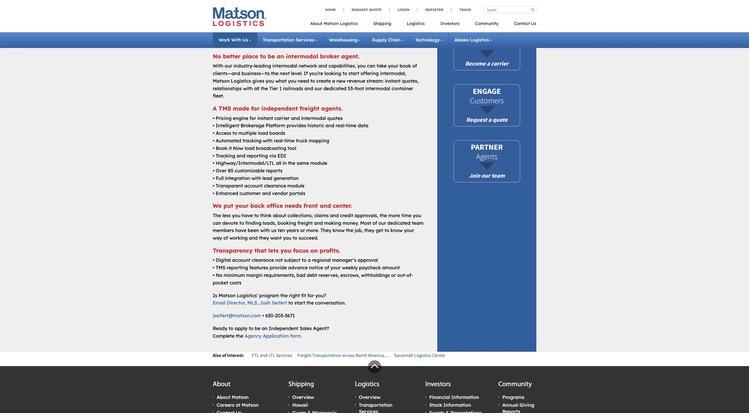 Task type: locate. For each thing, give the bounding box(es) containing it.
0 horizontal spatial an
[[262, 326, 268, 332]]

tms up pricing
[[219, 105, 231, 112]]

intermodal up 'historic'
[[301, 115, 326, 121]]

real- down quotes
[[336, 123, 346, 129]]

0 vertical spatial load
[[258, 130, 268, 136]]

for for independent
[[251, 105, 260, 112]]

2 vertical spatial for
[[308, 293, 314, 299]]

account up customer
[[245, 183, 263, 189]]

1 horizontal spatial or
[[391, 273, 396, 279]]

1 vertical spatial services
[[276, 353, 292, 359]]

center.
[[333, 202, 352, 210]]

0 vertical spatial can
[[245, 33, 253, 39]]

reporting up minimum
[[227, 265, 248, 271]]

0 horizontal spatial can
[[213, 220, 221, 226]]

leading
[[254, 63, 271, 69]]

1 horizontal spatial be
[[268, 53, 275, 60]]

investors up financial
[[426, 382, 451, 389]]

now
[[233, 145, 244, 151]]

1 horizontal spatial dedicated
[[388, 220, 411, 226]]

more inside the less you have to think about collections, claims and credit approvals, the more time you can devote to finding loads, booking freight and making money. most of our dedicated team members have been with us ten years or more. they know the job, they get to know your way of working and they want you to succeed.
[[389, 213, 400, 219]]

program
[[259, 293, 279, 299]]

approval
[[358, 258, 378, 264]]

your right put
[[235, 202, 249, 210]]

community up programs
[[499, 382, 532, 389]]

time
[[365, 26, 375, 32], [346, 123, 357, 129], [285, 138, 295, 144], [402, 213, 412, 219]]

module
[[311, 160, 328, 166], [288, 183, 305, 189]]

an up agency application form. link
[[262, 326, 268, 332]]

top menu navigation
[[311, 19, 537, 30]]

footer
[[0, 361, 750, 414]]

amount
[[382, 265, 400, 271]]

to down right at left bottom
[[289, 300, 293, 306]]

tracking
[[243, 138, 262, 144]]

looking
[[325, 71, 341, 77]]

tms inside • digital account clearance not subject to a regional manager's approval • tms reporting features provide advance notice of your weekly paycheck amount • no minimum margin requirements, bad debt reserves, escrows, withholdings or out-of- pocket costs
[[216, 265, 226, 271]]

our up clients—and
[[225, 63, 232, 69]]

a inside with our industry-leading intermodal network and capabilities, you can take your book of clients—and business—to the next level. if you're looking to start offering intermodal, matson logistics gives you what you need to create a new revenue stream: instant quotes, relationships with all the tier 1 railroads and our dedicated 53-foot intermodal container fleet.
[[332, 78, 335, 84]]

shipping inside footer
[[289, 382, 314, 389]]

freight up 'historic'
[[300, 105, 320, 112]]

transportation services link
[[263, 37, 317, 43], [359, 403, 393, 414]]

what
[[276, 78, 287, 84]]

logistics down industry-
[[231, 78, 251, 84]]

matson up at
[[232, 395, 249, 401]]

0 horizontal spatial network
[[299, 63, 317, 69]]

request
[[352, 8, 368, 12]]

all inside with our industry-leading intermodal network and capabilities, you can take your book of clients—and business—to the next level. if you're looking to start offering intermodal, matson logistics gives you what you need to create a new revenue stream: instant quotes, relationships with all the tier 1 railroads and our dedicated 53-foot intermodal container fleet.
[[254, 86, 260, 92]]

0 vertical spatial dedicated
[[324, 86, 347, 92]]

our up get
[[379, 220, 386, 226]]

can inside matson logistics connects you to a committed network of more than 52,000 highway and specialized carriers who have been preapproved. by spending less time scrambling to find capacity, you can boost your quantity of bookings and the quality of your service by matching the ideal carrier to the load.
[[245, 33, 253, 39]]

freight down 'collections,'
[[298, 220, 313, 226]]

instant down intermodal,
[[385, 78, 401, 84]]

about inside 'about matson careers at matson'
[[217, 395, 231, 401]]

hawaii
[[293, 403, 308, 409]]

0 vertical spatial shipping
[[374, 21, 392, 26]]

home
[[325, 8, 336, 12]]

matson
[[213, 18, 230, 24], [324, 21, 339, 26], [213, 78, 230, 84], [219, 293, 236, 299], [232, 395, 249, 401], [242, 403, 259, 409]]

be up leading
[[268, 53, 275, 60]]

matson up email
[[219, 293, 236, 299]]

1 horizontal spatial overview link
[[359, 395, 381, 401]]

create
[[317, 78, 331, 84]]

account
[[245, 183, 263, 189], [232, 258, 251, 264]]

ten
[[278, 228, 285, 234]]

about inside about matson logistics link
[[311, 21, 323, 26]]

take
[[377, 63, 387, 69]]

overview inside overview transportation services
[[359, 395, 381, 401]]

information down financial information link
[[444, 403, 471, 409]]

carrier image
[[452, 27, 522, 72]]

matson logistics image
[[213, 7, 267, 26]]

matson inside with our industry-leading intermodal network and capabilities, you can take your book of clients—and business—to the next level. if you're looking to start offering intermodal, matson logistics gives you what you need to create a new revenue stream: instant quotes, relationships with all the tier 1 railroads and our dedicated 53-foot intermodal container fleet.
[[213, 78, 230, 84]]

investors down "track" link
[[441, 21, 460, 26]]

0 horizontal spatial carrier
[[257, 41, 272, 47]]

0 horizontal spatial our
[[225, 63, 232, 69]]

freight transportation across north america.... link
[[298, 353, 389, 359]]

2 horizontal spatial carrier
[[319, 8, 339, 15]]

1 horizontal spatial us
[[532, 21, 537, 26]]

collections,
[[288, 213, 313, 219]]

carrier up about matson logistics
[[319, 8, 339, 15]]

can down the
[[213, 220, 221, 226]]

track
[[460, 8, 471, 12]]

and left vendor on the left top of the page
[[262, 191, 271, 197]]

booking
[[278, 220, 296, 226]]

of
[[251, 8, 257, 15], [340, 18, 345, 24], [301, 33, 306, 39], [365, 33, 369, 39], [413, 63, 417, 69], [373, 220, 377, 226], [224, 235, 228, 241], [325, 265, 329, 271], [222, 353, 226, 359]]

real-
[[336, 123, 346, 129], [274, 138, 285, 144]]

they down most
[[365, 228, 375, 234]]

the inside ready to apply to be an independent sales agent? complete the agency application form.
[[236, 333, 243, 339]]

mapping
[[309, 138, 329, 144]]

1 horizontal spatial our
[[315, 86, 322, 92]]

no up pocket
[[216, 273, 222, 279]]

0 horizontal spatial load
[[245, 145, 255, 151]]

community link
[[468, 19, 507, 30]]

your
[[269, 33, 279, 39], [371, 33, 381, 39], [388, 63, 399, 69], [235, 202, 249, 210], [404, 228, 415, 234], [331, 265, 341, 271]]

to down you're
[[311, 78, 315, 84]]

1 vertical spatial or
[[391, 273, 396, 279]]

the down quantity at the left top of the page
[[280, 41, 287, 47]]

of inside • digital account clearance not subject to a regional manager's approval • tms reporting features provide advance notice of your weekly paycheck amount • no minimum margin requirements, bad debt reserves, escrows, withholdings or out-of- pocket costs
[[325, 265, 329, 271]]

intermodal inside • pricing engine for instant carrier and intermodal quotes • intelligent brokerage platform provides historic and real-time data • access to multiple load boards • automated tracking with real-time truck mapping • book it now load broadcasting tool • tracking and reporting via edi • highway/intermodal/ltl all in the same module • over 85 customizable reports • full integration with lead generation • transparent account clearance module • enhanced customer and vendor portals
[[301, 115, 326, 121]]

a inside • digital account clearance not subject to a regional manager's approval • tms reporting features provide advance notice of your weekly paycheck amount • no minimum margin requirements, bad debt reserves, escrows, withholdings or out-of- pocket costs
[[308, 258, 311, 264]]

1 vertical spatial an
[[262, 326, 268, 332]]

0 vertical spatial us
[[532, 21, 537, 26]]

1 horizontal spatial transportation
[[312, 353, 342, 359]]

investors link
[[433, 19, 468, 30]]

0 vertical spatial be
[[268, 53, 275, 60]]

logistics down the login
[[407, 21, 425, 26]]

all left in
[[276, 160, 282, 166]]

2 overview from the left
[[359, 395, 381, 401]]

or
[[300, 228, 305, 234], [391, 273, 396, 279]]

1 vertical spatial a
[[332, 78, 335, 84]]

1 overview link from the left
[[293, 395, 314, 401]]

intermodal,
[[380, 71, 407, 77]]

1 overview from the left
[[293, 395, 314, 401]]

shipping link
[[366, 19, 399, 30]]

the up what
[[271, 71, 279, 77]]

to inside • digital account clearance not subject to a regional manager's approval • tms reporting features provide advance notice of your weekly paycheck amount • no minimum margin requirements, bad debt reserves, escrows, withholdings or out-of- pocket costs
[[302, 258, 307, 264]]

fleet.
[[213, 93, 224, 99]]

1 vertical spatial tms
[[216, 265, 226, 271]]

a down tap into one of the largest highway carrier networks.
[[290, 18, 293, 24]]

the up connects
[[259, 8, 268, 15]]

1 vertical spatial highway
[[387, 18, 406, 24]]

1 horizontal spatial know
[[391, 228, 403, 234]]

with up broadcasting
[[263, 138, 273, 144]]

0 vertical spatial have
[[269, 26, 280, 32]]

0 horizontal spatial or
[[300, 228, 305, 234]]

0 vertical spatial with
[[232, 37, 242, 43]]

and down the by
[[329, 33, 338, 39]]

with up clients—and
[[213, 63, 224, 69]]

brokerage
[[241, 123, 265, 129]]

0 vertical spatial module
[[311, 160, 328, 166]]

53-
[[348, 86, 355, 92]]

carrier down boost
[[257, 41, 272, 47]]

2 vertical spatial our
[[379, 220, 386, 226]]

conversation.
[[315, 300, 346, 306]]

None search field
[[484, 7, 537, 13]]

supply
[[372, 37, 387, 43]]

ftl and ltl services
[[252, 353, 292, 359]]

1 vertical spatial all
[[276, 160, 282, 166]]

0 horizontal spatial less
[[222, 213, 231, 219]]

to up agency
[[249, 326, 254, 332]]

services inside overview transportation services
[[359, 409, 378, 414]]

overview link
[[293, 395, 314, 401], [359, 395, 381, 401]]

for up brokerage
[[250, 115, 256, 121]]

hawaii link
[[293, 403, 308, 409]]

by
[[326, 26, 332, 32]]

us right contact
[[532, 21, 537, 26]]

can inside with our industry-leading intermodal network and capabilities, you can take your book of clients—and business—to the next level. if you're looking to start offering intermodal, matson logistics gives you what you need to create a new revenue stream: instant quotes, relationships with all the tier 1 railroads and our dedicated 53-foot intermodal container fleet.
[[367, 63, 376, 69]]

2 vertical spatial carrier
[[275, 115, 290, 121]]

investors inside footer
[[426, 382, 451, 389]]

be inside ready to apply to be an independent sales agent? complete the agency application form.
[[255, 326, 261, 332]]

clearance up features
[[252, 258, 274, 264]]

0 vertical spatial transportation services link
[[263, 37, 317, 43]]

have up working
[[236, 228, 247, 234]]

1 vertical spatial been
[[248, 228, 259, 234]]

highway
[[292, 8, 317, 15], [387, 18, 406, 24]]

with inside the less you have to think about collections, claims and credit approvals, the more time you can devote to finding loads, booking freight and making money. most of our dedicated team members have been with us ten years or more. they know the job, they get to know your way of working and they want you to succeed.
[[261, 228, 270, 234]]

overview for transportation
[[359, 395, 381, 401]]

our inside the less you have to think about collections, claims and credit approvals, the more time you can devote to finding loads, booking freight and making money. most of our dedicated team members have been with us ten years or more. they know the job, they get to know your way of working and they want you to succeed.
[[379, 220, 386, 226]]

85
[[228, 168, 234, 174]]

2 know from the left
[[391, 228, 403, 234]]

shipping up overview hawaii in the left of the page
[[289, 382, 314, 389]]

made
[[233, 105, 249, 112]]

0 vertical spatial services
[[296, 37, 314, 43]]

0 horizontal spatial be
[[255, 326, 261, 332]]

0 vertical spatial community
[[475, 21, 499, 26]]

annual
[[503, 403, 519, 409]]

financial information stock information
[[430, 395, 479, 409]]

broadcasting
[[256, 145, 286, 151]]

stock information link
[[430, 403, 471, 409]]

1 vertical spatial be
[[255, 326, 261, 332]]

1 vertical spatial about
[[213, 382, 231, 389]]

transparency that lets you focus on profits.
[[213, 247, 340, 255]]

1 vertical spatial carrier
[[257, 41, 272, 47]]

been inside matson logistics connects you to a committed network of more than 52,000 highway and specialized carriers who have been preapproved. by spending less time scrambling to find capacity, you can boost your quantity of bookings and the quality of your service by matching the ideal carrier to the load.
[[281, 26, 293, 32]]

be up agency
[[255, 326, 261, 332]]

more inside matson logistics connects you to a committed network of more than 52,000 highway and specialized carriers who have been preapproved. by spending less time scrambling to find capacity, you can boost your quantity of bookings and the quality of your service by matching the ideal carrier to the load.
[[346, 18, 358, 24]]

0 horizontal spatial highway
[[292, 8, 317, 15]]

or up succeed.
[[300, 228, 305, 234]]

a inside matson logistics connects you to a committed network of more than 52,000 highway and specialized carriers who have been preapproved. by spending less time scrambling to find capacity, you can boost your quantity of bookings and the quality of your service by matching the ideal carrier to the load.
[[290, 18, 293, 24]]

a left the new at top left
[[332, 78, 335, 84]]

of down preapproved.
[[301, 33, 306, 39]]

more
[[346, 18, 358, 24], [389, 213, 400, 219]]

0 horizontal spatial instant
[[258, 115, 273, 121]]

front
[[304, 202, 318, 210]]

historic
[[308, 123, 325, 129]]

0 vertical spatial a
[[290, 18, 293, 24]]

0 vertical spatial start
[[349, 71, 360, 77]]

intermodal down load.
[[286, 53, 318, 60]]

bookings
[[307, 33, 328, 39]]

less
[[355, 26, 364, 32], [222, 213, 231, 219]]

and up claims
[[320, 202, 331, 210]]

to down capabilities,
[[343, 71, 347, 77]]

been inside the less you have to think about collections, claims and credit approvals, the more time you can devote to finding loads, booking freight and making money. most of our dedicated team members have been with us ten years or more. they know the job, they get to know your way of working and they want you to succeed.
[[248, 228, 259, 234]]

no down matching
[[213, 53, 221, 60]]

about for about matson logistics
[[311, 21, 323, 26]]

for
[[251, 105, 260, 112], [250, 115, 256, 121], [308, 293, 314, 299]]

1 vertical spatial community
[[499, 382, 532, 389]]

can inside the less you have to think about collections, claims and credit approvals, the more time you can devote to finding loads, booking freight and making money. most of our dedicated team members have been with us ten years or more. they know the job, they get to know your way of working and they want you to succeed.
[[213, 220, 221, 226]]

an inside ready to apply to be an independent sales agent? complete the agency application form.
[[262, 326, 268, 332]]

real- down boards
[[274, 138, 285, 144]]

1 horizontal spatial services
[[296, 37, 314, 43]]

for inside • pricing engine for instant carrier and intermodal quotes • intelligent brokerage platform provides historic and real-time data • access to multiple load boards • automated tracking with real-time truck mapping • book it now load broadcasting tool • tracking and reporting via edi • highway/intermodal/ltl all in the same module • over 85 customizable reports • full integration with lead generation • transparent account clearance module • enhanced customer and vendor portals
[[250, 115, 256, 121]]

0 vertical spatial account
[[245, 183, 263, 189]]

1 vertical spatial dedicated
[[388, 220, 411, 226]]

been down the finding on the left of page
[[248, 228, 259, 234]]

2 horizontal spatial services
[[359, 409, 378, 414]]

intermodal down stream:
[[366, 86, 391, 92]]

1 horizontal spatial real-
[[336, 123, 346, 129]]

1 horizontal spatial highway
[[387, 18, 406, 24]]

form.
[[290, 333, 302, 339]]

0 vertical spatial all
[[254, 86, 260, 92]]

highway inside matson logistics connects you to a committed network of more than 52,000 highway and specialized carriers who have been preapproved. by spending less time scrambling to find capacity, you can boost your quantity of bookings and the quality of your service by matching the ideal carrier to the load.
[[387, 18, 406, 24]]

section
[[431, 0, 543, 352]]

0 vertical spatial or
[[300, 228, 305, 234]]

0 horizontal spatial transportation
[[263, 37, 295, 43]]

or inside the less you have to think about collections, claims and credit approvals, the more time you can devote to finding loads, booking freight and making money. most of our dedicated team members have been with us ten years or more. they know the job, they get to know your way of working and they want you to succeed.
[[300, 228, 305, 234]]

1
[[280, 86, 282, 92]]

tap into one of the largest highway carrier networks.
[[213, 8, 369, 15]]

know
[[333, 228, 345, 234], [391, 228, 403, 234]]

contact us image
[[452, 83, 522, 129]]

1 vertical spatial with
[[213, 63, 224, 69]]

our down 'create'
[[315, 86, 322, 92]]

1 horizontal spatial been
[[281, 26, 293, 32]]

1 horizontal spatial network
[[320, 18, 339, 24]]

0 vertical spatial an
[[277, 53, 284, 60]]

start inside "is matson logistics' program the right fit for you? email director, mls, josh seifert to start the conversation."
[[295, 300, 305, 306]]

quantity
[[280, 33, 300, 39]]

0 vertical spatial clearance
[[264, 183, 286, 189]]

quote
[[369, 8, 382, 12]]

the left ideal at the top of page
[[236, 41, 243, 47]]

overview for hawaii
[[293, 395, 314, 401]]

0 vertical spatial investors
[[441, 21, 460, 26]]

1 horizontal spatial overview
[[359, 395, 381, 401]]

carrier inside matson logistics connects you to a committed network of more than 52,000 highway and specialized carriers who have been preapproved. by spending less time scrambling to find capacity, you can boost your quantity of bookings and the quality of your service by matching the ideal carrier to the load.
[[257, 41, 272, 47]]

1 vertical spatial clearance
[[252, 258, 274, 264]]

1 vertical spatial network
[[299, 63, 317, 69]]

tap
[[213, 8, 224, 15]]

railroads
[[283, 86, 303, 92]]

an for independent
[[262, 326, 268, 332]]

1 vertical spatial start
[[295, 300, 305, 306]]

2 vertical spatial have
[[236, 228, 247, 234]]

for inside "is matson logistics' program the right fit for you? email director, mls, josh seifert to start the conversation."
[[308, 293, 314, 299]]

loads,
[[263, 220, 276, 226]]

highway up committed
[[292, 8, 317, 15]]

succeed.
[[299, 235, 319, 241]]

a tms made for independent freight agents.
[[213, 105, 343, 112]]

2 overview link from the left
[[359, 395, 381, 401]]

community up alaska logistics link on the right top
[[475, 21, 499, 26]]

intelligent
[[216, 123, 240, 129]]

about up bookings in the left top of the page
[[311, 21, 323, 26]]

0 horizontal spatial services
[[276, 353, 292, 359]]

our
[[225, 63, 232, 69], [315, 86, 322, 92], [379, 220, 386, 226]]

for for instant
[[250, 115, 256, 121]]

start inside with our industry-leading intermodal network and capabilities, you can take your book of clients—and business—to the next level. if you're looking to start offering intermodal, matson logistics gives you what you need to create a new revenue stream: instant quotes, relationships with all the tier 1 railroads and our dedicated 53-foot intermodal container fleet.
[[349, 71, 360, 77]]

reporting up the highway/intermodal/ltl
[[247, 153, 268, 159]]

630-
[[266, 313, 275, 319]]

overview link for logistics
[[359, 395, 381, 401]]

reports
[[503, 409, 521, 414]]

they left want
[[259, 235, 269, 241]]

been up quantity at the left top of the page
[[281, 26, 293, 32]]

about for about
[[213, 382, 231, 389]]

register link
[[418, 8, 452, 12]]

warehousing
[[329, 37, 358, 43]]

less inside the less you have to think about collections, claims and credit approvals, the more time you can devote to finding loads, booking freight and making money. most of our dedicated team members have been with us ten years or more. they know the job, they get to know your way of working and they want you to succeed.
[[222, 213, 231, 219]]

0 vertical spatial for
[[251, 105, 260, 112]]

0 horizontal spatial they
[[259, 235, 269, 241]]

0 vertical spatial been
[[281, 26, 293, 32]]

request quote
[[352, 8, 382, 12]]

1 horizontal spatial start
[[349, 71, 360, 77]]

your up intermodal,
[[388, 63, 399, 69]]

0 horizontal spatial overview link
[[293, 395, 314, 401]]

your inside • digital account clearance not subject to a regional manager's approval • tms reporting features provide advance notice of your weekly paycheck amount • no minimum margin requirements, bad debt reserves, escrows, withholdings or out-of- pocket costs
[[331, 265, 341, 271]]

an up next
[[277, 53, 284, 60]]

enhanced
[[216, 191, 238, 197]]

tool
[[288, 145, 297, 151]]

apply
[[235, 326, 248, 332]]

about up careers
[[217, 395, 231, 401]]

community inside footer
[[499, 382, 532, 389]]

1 vertical spatial no
[[216, 273, 222, 279]]

module up portals
[[288, 183, 305, 189]]

with down gives at the left top of the page
[[243, 86, 253, 92]]

the down apply
[[236, 333, 243, 339]]

1 vertical spatial transportation
[[312, 353, 342, 359]]

2 horizontal spatial our
[[379, 220, 386, 226]]

office
[[267, 202, 283, 210]]

0 horizontal spatial all
[[254, 86, 260, 92]]

be for apply
[[255, 326, 261, 332]]

account down transparency
[[232, 258, 251, 264]]

2 vertical spatial a
[[308, 258, 311, 264]]

matson right at
[[242, 403, 259, 409]]

think
[[260, 213, 272, 219]]

the
[[213, 213, 221, 219]]

2 vertical spatial about
[[217, 395, 231, 401]]

programs annual giving reports
[[503, 395, 535, 414]]

2 horizontal spatial transportation
[[359, 403, 393, 409]]

relationships
[[213, 86, 242, 92]]

matson down clients—and
[[213, 78, 230, 84]]

for right fit
[[308, 293, 314, 299]]

2 vertical spatial services
[[359, 409, 378, 414]]

matson up specialized
[[213, 18, 230, 24]]

instant inside with our industry-leading intermodal network and capabilities, you can take your book of clients—and business—to the next level. if you're looking to start offering intermodal, matson logistics gives you what you need to create a new revenue stream: instant quotes, relationships with all the tier 1 railroads and our dedicated 53-foot intermodal container fleet.
[[385, 78, 401, 84]]

transportation for overview transportation services
[[359, 403, 393, 409]]

bad
[[297, 273, 306, 279]]

or down amount
[[391, 273, 396, 279]]

information up 'stock information' link
[[452, 395, 479, 401]]

0 vertical spatial transportation
[[263, 37, 295, 43]]

0 horizontal spatial more
[[346, 18, 358, 24]]

dedicated left team
[[388, 220, 411, 226]]

you up offering
[[358, 63, 366, 69]]

all inside • pricing engine for instant carrier and intermodal quotes • intelligent brokerage platform provides historic and real-time data • access to multiple load boards • automated tracking with real-time truck mapping • book it now load broadcasting tool • tracking and reporting via edi • highway/intermodal/ltl all in the same module • over 85 customizable reports • full integration with lead generation • transparent account clearance module • enhanced customer and vendor portals
[[276, 160, 282, 166]]

0 vertical spatial reporting
[[247, 153, 268, 159]]

1 vertical spatial transportation services link
[[359, 403, 393, 414]]

0 vertical spatial instant
[[385, 78, 401, 84]]

investors
[[441, 21, 460, 26], [426, 382, 451, 389]]

it
[[229, 145, 232, 151]]

1 vertical spatial shipping
[[289, 382, 314, 389]]

a
[[290, 18, 293, 24], [332, 78, 335, 84], [308, 258, 311, 264]]

0 horizontal spatial us
[[243, 37, 248, 43]]

1 vertical spatial account
[[232, 258, 251, 264]]

reporting inside • digital account clearance not subject to a regional manager's approval • tms reporting features provide advance notice of your weekly paycheck amount • no minimum margin requirements, bad debt reserves, escrows, withholdings or out-of- pocket costs
[[227, 265, 248, 271]]

foot
[[355, 86, 364, 92]]

you down years
[[283, 235, 292, 241]]

shipping inside top menu navigation
[[374, 21, 392, 26]]

overview link for shipping
[[293, 395, 314, 401]]



Task type: vqa. For each thing, say whether or not it's contained in the screenshot.


Task type: describe. For each thing, give the bounding box(es) containing it.
you up tier
[[266, 78, 274, 84]]

center
[[433, 353, 446, 359]]

of down members
[[224, 235, 228, 241]]

work with us link
[[219, 37, 251, 43]]

email
[[213, 300, 226, 306]]

advance
[[288, 265, 308, 271]]

to right get
[[385, 228, 390, 234]]

you up devote on the left bottom
[[232, 213, 241, 219]]

the up get
[[380, 213, 387, 219]]

1 horizontal spatial they
[[365, 228, 375, 234]]

claims
[[314, 213, 329, 219]]

financial
[[430, 395, 450, 401]]

provides
[[287, 123, 306, 129]]

get
[[376, 228, 384, 234]]

quotes,
[[402, 78, 419, 84]]

by
[[400, 33, 406, 39]]

you?
[[316, 293, 326, 299]]

of up spending on the top left
[[340, 18, 345, 24]]

request quote link
[[344, 8, 390, 12]]

way
[[213, 235, 222, 241]]

and down claims
[[314, 220, 323, 226]]

profits.
[[320, 247, 340, 255]]

ftl and ltl services link
[[252, 353, 292, 359]]

you up subject
[[281, 247, 291, 255]]

matson inside "is matson logistics' program the right fit for you? email director, mls, josh seifert to start the conversation."
[[219, 293, 236, 299]]

time inside matson logistics connects you to a committed network of more than 52,000 highway and specialized carriers who have been preapproved. by spending less time scrambling to find capacity, you can boost your quantity of bookings and the quality of your service by matching the ideal carrier to the load.
[[365, 26, 375, 32]]

carrier inside • pricing engine for instant carrier and intermodal quotes • intelligent brokerage platform provides historic and real-time data • access to multiple load boards • automated tracking with real-time truck mapping • book it now load broadcasting tool • tracking and reporting via edi • highway/intermodal/ltl all in the same module • over 85 customizable reports • full integration with lead generation • transparent account clearance module • enhanced customer and vendor portals
[[275, 115, 290, 121]]

technology
[[416, 37, 440, 43]]

the left conversation.
[[307, 300, 314, 306]]

ideal
[[244, 41, 256, 47]]

customizable
[[235, 168, 265, 174]]

1 vertical spatial information
[[444, 403, 471, 409]]

agency application form. link
[[245, 333, 302, 339]]

of-
[[407, 273, 413, 279]]

intermodal up next
[[273, 63, 298, 69]]

the inside • pricing engine for instant carrier and intermodal quotes • intelligent brokerage platform provides historic and real-time data • access to multiple load boards • automated tracking with real-time truck mapping • book it now load broadcasting tool • tracking and reporting via edi • highway/intermodal/ltl all in the same module • over 85 customizable reports • full integration with lead generation • transparent account clearance module • enhanced customer and vendor portals
[[288, 160, 296, 166]]

have inside matson logistics connects you to a committed network of more than 52,000 highway and specialized carriers who have been preapproved. by spending less time scrambling to find capacity, you can boost your quantity of bookings and the quality of your service by matching the ideal carrier to the load.
[[269, 26, 280, 32]]

logistics inside matson logistics connects you to a committed network of more than 52,000 highway and specialized carriers who have been preapproved. by spending less time scrambling to find capacity, you can boost your quantity of bookings and the quality of your service by matching the ideal carrier to the load.
[[231, 18, 251, 24]]

of inside with our industry-leading intermodal network and capabilities, you can take your book of clients—and business—to the next level. if you're looking to start offering intermodal, matson logistics gives you what you need to create a new revenue stream: instant quotes, relationships with all the tier 1 railroads and our dedicated 53-foot intermodal container fleet.
[[413, 63, 417, 69]]

1 horizontal spatial module
[[311, 160, 328, 166]]

no inside • digital account clearance not subject to a regional manager's approval • tms reporting features provide advance notice of your weekly paycheck amount • no minimum margin requirements, bad debt reserves, escrows, withholdings or out-of- pocket costs
[[216, 273, 222, 279]]

logistics inside with our industry-leading intermodal network and capabilities, you can take your book of clients—and business—to the next level. if you're looking to start offering intermodal, matson logistics gives you what you need to create a new revenue stream: instant quotes, relationships with all the tier 1 railroads and our dedicated 53-foot intermodal container fleet.
[[231, 78, 251, 84]]

into
[[226, 8, 237, 15]]

in
[[283, 160, 287, 166]]

largest
[[270, 8, 290, 15]]

independent
[[262, 105, 298, 112]]

freight
[[298, 353, 311, 359]]

an for intermodal
[[277, 53, 284, 60]]

to up 'by'
[[403, 26, 408, 32]]

costs
[[230, 280, 242, 286]]

highway/intermodal/ltl
[[216, 160, 275, 166]]

your down shipping link
[[371, 33, 381, 39]]

not
[[275, 258, 283, 264]]

load.
[[288, 41, 299, 47]]

1 horizontal spatial transportation services link
[[359, 403, 393, 414]]

less inside matson logistics connects you to a committed network of more than 52,000 highway and specialized carriers who have been preapproved. by spending less time scrambling to find capacity, you can boost your quantity of bookings and the quality of your service by matching the ideal carrier to the load.
[[355, 26, 364, 32]]

to up no better place to be an intermodal broker agent.
[[274, 41, 278, 47]]

digital
[[216, 258, 231, 264]]

overview transportation services
[[359, 395, 393, 414]]

to up leading
[[260, 53, 266, 60]]

the left tier
[[261, 86, 268, 92]]

supply chain link
[[372, 37, 404, 43]]

needs
[[285, 202, 302, 210]]

finding
[[246, 220, 262, 226]]

your right boost
[[269, 33, 279, 39]]

community inside 'link'
[[475, 21, 499, 26]]

1 horizontal spatial with
[[232, 37, 242, 43]]

search image
[[532, 8, 535, 11]]

reporting inside • pricing engine for instant carrier and intermodal quotes • intelligent brokerage platform provides historic and real-time data • access to multiple load boards • automated tracking with real-time truck mapping • book it now load broadcasting tool • tracking and reporting via edi • highway/intermodal/ltl all in the same module • over 85 customizable reports • full integration with lead generation • transparent account clearance module • enhanced customer and vendor portals
[[247, 153, 268, 159]]

about for about matson careers at matson
[[217, 395, 231, 401]]

and down now
[[237, 153, 245, 159]]

matson inside top menu navigation
[[324, 21, 339, 26]]

backtop image
[[368, 361, 381, 374]]

money.
[[343, 220, 359, 226]]

us inside top menu navigation
[[532, 21, 537, 26]]

work with us
[[219, 37, 248, 43]]

0 vertical spatial freight
[[300, 105, 320, 112]]

is matson logistics' program the right fit for you? email director, mls, josh seifert to start the conversation.
[[213, 293, 346, 306]]

investors inside investors link
[[441, 21, 460, 26]]

instant inside • pricing engine for instant carrier and intermodal quotes • intelligent brokerage platform provides historic and real-time data • access to multiple load boards • automated tracking with real-time truck mapping • book it now load broadcasting tool • tracking and reporting via edi • highway/intermodal/ltl all in the same module • over 85 customizable reports • full integration with lead generation • transparent account clearance module • enhanced customer and vendor portals
[[258, 115, 273, 121]]

0 horizontal spatial real-
[[274, 138, 285, 144]]

most
[[360, 220, 371, 226]]

requirements,
[[264, 273, 295, 279]]

be for place
[[268, 53, 275, 60]]

1 vertical spatial have
[[242, 213, 253, 219]]

annual giving reports link
[[503, 403, 535, 414]]

logistics down community 'link'
[[470, 37, 489, 43]]

or inside • digital account clearance not subject to a regional manager's approval • tms reporting features provide advance notice of your weekly paycheck amount • no minimum margin requirements, bad debt reserves, escrows, withholdings or out-of- pocket costs
[[391, 273, 396, 279]]

clearance inside • pricing engine for instant carrier and intermodal quotes • intelligent brokerage platform provides historic and real-time data • access to multiple load boards • automated tracking with real-time truck mapping • book it now load broadcasting tool • tracking and reporting via edi • highway/intermodal/ltl all in the same module • over 85 customizable reports • full integration with lead generation • transparent account clearance module • enhanced customer and vendor portals
[[264, 183, 286, 189]]

a
[[213, 105, 217, 112]]

1 vertical spatial module
[[288, 183, 305, 189]]

0 vertical spatial carrier
[[319, 8, 339, 15]]

0 vertical spatial our
[[225, 63, 232, 69]]

dedicated inside the less you have to think about collections, claims and credit approvals, the more time you can devote to finding loads, booking freight and making money. most of our dedicated team members have been with us ten years or more. they know the job, they get to know your way of working and they want you to succeed.
[[388, 220, 411, 226]]

to inside "is matson logistics' program the right fit for you? email director, mls, josh seifert to start the conversation."
[[289, 300, 293, 306]]

with inside with our industry-leading intermodal network and capabilities, you can take your book of clients—and business—to the next level. if you're looking to start offering intermodal, matson logistics gives you what you need to create a new revenue stream: instant quotes, relationships with all the tier 1 railroads and our dedicated 53-foot intermodal container fleet.
[[213, 63, 224, 69]]

more.
[[307, 228, 319, 234]]

the up the seifert
[[281, 293, 288, 299]]

network inside with our industry-leading intermodal network and capabilities, you can take your book of clients—and business—to the next level. if you're looking to start offering intermodal, matson logistics gives you what you need to create a new revenue stream: instant quotes, relationships with all the tier 1 railroads and our dedicated 53-foot intermodal container fleet.
[[299, 63, 317, 69]]

you're
[[309, 71, 323, 77]]

and up making at the left bottom of the page
[[330, 213, 339, 219]]

weekly
[[342, 265, 358, 271]]

independent
[[269, 326, 299, 332]]

clearance inside • digital account clearance not subject to a regional manager's approval • tms reporting features provide advance notice of your weekly paycheck amount • no minimum margin requirements, bad debt reserves, escrows, withholdings or out-of- pocket costs
[[252, 258, 274, 264]]

of right one
[[251, 8, 257, 15]]

of up get
[[373, 220, 377, 226]]

you up team
[[413, 213, 422, 219]]

account inside • digital account clearance not subject to a regional manager's approval • tms reporting features provide advance notice of your weekly paycheck amount • no minimum margin requirements, bad debt reserves, escrows, withholdings or out-of- pocket costs
[[232, 258, 251, 264]]

with inside with our industry-leading intermodal network and capabilities, you can take your book of clients—and business—to the next level. if you're looking to start offering intermodal, matson logistics gives you what you need to create a new revenue stream: instant quotes, relationships with all the tier 1 railroads and our dedicated 53-foot intermodal container fleet.
[[243, 86, 253, 92]]

0 vertical spatial real-
[[336, 123, 346, 129]]

time inside the less you have to think about collections, claims and credit approvals, the more time you can devote to finding loads, booking freight and making money. most of our dedicated team members have been with us ten years or more. they know the job, they get to know your way of working and they want you to succeed.
[[402, 213, 412, 219]]

minimum
[[224, 273, 245, 279]]

0 vertical spatial no
[[213, 53, 221, 60]]

integration
[[225, 175, 250, 181]]

spending
[[333, 26, 354, 32]]

alaska
[[455, 37, 469, 43]]

3671
[[285, 313, 295, 319]]

your inside with our industry-leading intermodal network and capabilities, you can take your book of clients—and business—to the next level. if you're looking to start offering intermodal, matson logistics gives you what you need to create a new revenue stream: instant quotes, relationships with all the tier 1 railroads and our dedicated 53-foot intermodal container fleet.
[[388, 63, 399, 69]]

you down carriers
[[235, 33, 244, 39]]

the down spending on the top left
[[339, 33, 346, 39]]

and up find
[[408, 18, 417, 24]]

account inside • pricing engine for instant carrier and intermodal quotes • intelligent brokerage platform provides historic and real-time data • access to multiple load boards • automated tracking with real-time truck mapping • book it now load broadcasting tool • tracking and reporting via edi • highway/intermodal/ltl all in the same module • over 85 customizable reports • full integration with lead generation • transparent account clearance module • enhanced customer and vendor portals
[[245, 183, 263, 189]]

dedicated inside with our industry-leading intermodal network and capabilities, you can take your book of clients—and business—to the next level. if you're looking to start offering intermodal, matson logistics gives you what you need to create a new revenue stream: instant quotes, relationships with all the tier 1 railroads and our dedicated 53-foot intermodal container fleet.
[[324, 86, 347, 92]]

logistics down networks.
[[340, 21, 358, 26]]

financial information link
[[430, 395, 479, 401]]

of right quality at left top
[[365, 33, 369, 39]]

we
[[213, 202, 222, 210]]

0 vertical spatial information
[[452, 395, 479, 401]]

platform
[[266, 123, 286, 129]]

place
[[243, 53, 258, 60]]

logistics inside footer
[[355, 382, 380, 389]]

matson inside matson logistics connects you to a committed network of more than 52,000 highway and specialized carriers who have been preapproved. by spending less time scrambling to find capacity, you can boost your quantity of bookings and the quality of your service by matching the ideal carrier to the load.
[[213, 18, 230, 24]]

your inside the less you have to think about collections, claims and credit approvals, the more time you can devote to finding loads, booking freight and making money. most of our dedicated team members have been with us ten years or more. they know the job, they get to know your way of working and they want you to succeed.
[[404, 228, 415, 234]]

of right also
[[222, 353, 226, 359]]

carriers
[[239, 26, 257, 32]]

offering
[[361, 71, 379, 77]]

across
[[342, 353, 355, 359]]

find
[[409, 26, 418, 32]]

networks.
[[341, 8, 369, 15]]

to down tap into one of the largest highway carrier networks.
[[284, 18, 289, 24]]

vendor
[[272, 191, 288, 197]]

agent.
[[342, 53, 360, 60]]

reserves,
[[319, 273, 339, 279]]

no better place to be an intermodal broker agent.
[[213, 53, 360, 60]]

and up "provides"
[[291, 115, 300, 121]]

with down customizable on the top of page
[[252, 175, 261, 181]]

to left apply
[[229, 326, 234, 332]]

reports
[[266, 168, 283, 174]]

network inside matson logistics connects you to a committed network of more than 52,000 highway and specialized carriers who have been preapproved. by spending less time scrambling to find capacity, you can boost your quantity of bookings and the quality of your service by matching the ideal carrier to the load.
[[320, 18, 339, 24]]

freight inside the less you have to think about collections, claims and credit approvals, the more time you can devote to finding loads, booking freight and making money. most of our dedicated team members have been with us ten years or more. they know the job, they get to know your way of working and they want you to succeed.
[[298, 220, 313, 226]]

1 know from the left
[[333, 228, 345, 234]]

logistics left center
[[415, 353, 432, 359]]

and down need
[[305, 86, 313, 92]]

203-
[[275, 313, 285, 319]]

programs link
[[503, 395, 525, 401]]

put
[[224, 202, 233, 210]]

and up that
[[249, 235, 258, 241]]

to inside • pricing engine for instant carrier and intermodal quotes • intelligent brokerage platform provides historic and real-time data • access to multiple load boards • automated tracking with real-time truck mapping • book it now load broadcasting tool • tracking and reporting via edi • highway/intermodal/ltl all in the same module • over 85 customizable reports • full integration with lead generation • transparent account clearance module • enhanced customer and vendor portals
[[233, 130, 237, 136]]

savannah logistics center link
[[394, 353, 446, 359]]

you up railroads
[[288, 78, 297, 84]]

to up the finding on the left of page
[[254, 213, 259, 219]]

same
[[297, 160, 309, 166]]

Search search field
[[484, 7, 537, 13]]

seifert
[[272, 300, 287, 306]]

back
[[251, 202, 265, 210]]

agent service image
[[452, 139, 522, 184]]

generation
[[274, 175, 299, 181]]

and up you're
[[319, 63, 327, 69]]

you down largest
[[274, 18, 283, 24]]

login
[[398, 8, 410, 12]]

1 vertical spatial load
[[245, 145, 255, 151]]

team
[[412, 220, 424, 226]]

notice
[[309, 265, 323, 271]]

1 vertical spatial us
[[243, 37, 248, 43]]

margin
[[246, 273, 263, 279]]

one
[[239, 8, 249, 15]]

the down the money.
[[346, 228, 354, 234]]

sales
[[300, 326, 312, 332]]

and down quotes
[[326, 123, 335, 129]]

0 vertical spatial tms
[[219, 105, 231, 112]]

broker
[[320, 53, 340, 60]]

footer containing about
[[0, 361, 750, 414]]

about matson link
[[217, 395, 249, 401]]

transportation for freight transportation across north america....
[[312, 353, 342, 359]]

escrows,
[[341, 273, 360, 279]]

and left "ltl"
[[260, 353, 268, 359]]

0 vertical spatial highway
[[292, 8, 317, 15]]

to right devote on the left bottom
[[240, 220, 244, 226]]

quotes
[[328, 115, 343, 121]]

industry-
[[234, 63, 254, 69]]

1 horizontal spatial load
[[258, 130, 268, 136]]

next
[[280, 71, 290, 77]]

to down years
[[293, 235, 298, 241]]

agents.
[[321, 105, 343, 112]]



